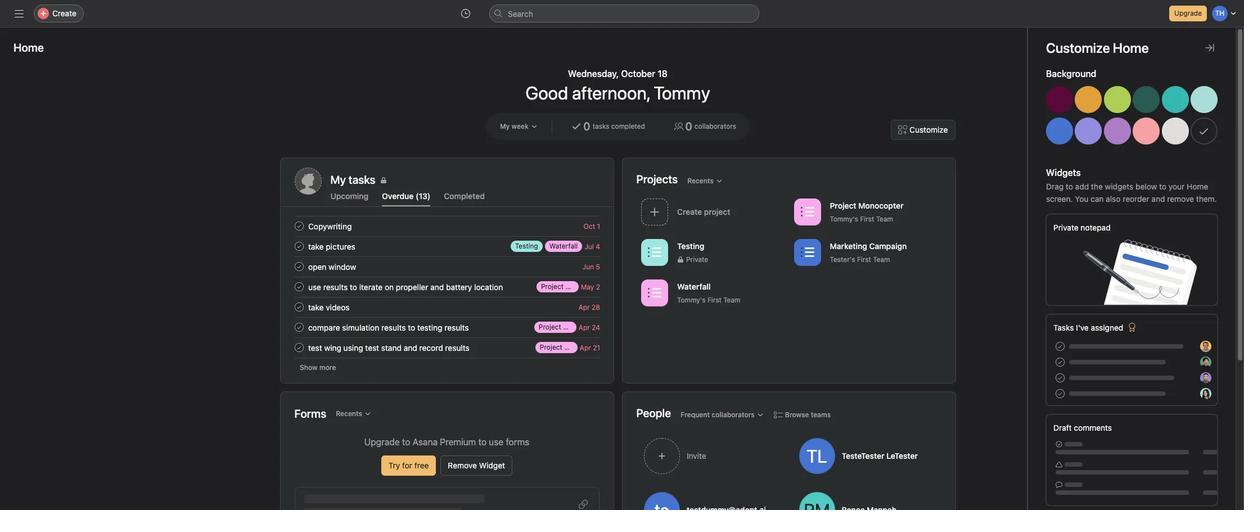 Task type: locate. For each thing, give the bounding box(es) containing it.
use left forms
[[489, 437, 504, 447]]

take for take videos
[[308, 302, 323, 312]]

to left the asana
[[402, 437, 410, 447]]

project left may
[[541, 282, 563, 291]]

upgrade to asana premium to use forms
[[364, 437, 529, 447]]

1 take from the top
[[308, 242, 323, 251]]

2 horizontal spatial and
[[1152, 194, 1165, 204]]

completed
[[611, 122, 645, 130]]

collaborators right the frequent
[[712, 410, 755, 419]]

1 vertical spatial apr
[[578, 323, 590, 332]]

project monocopter link down jun
[[536, 281, 604, 292]]

jul 4
[[584, 242, 600, 251]]

remove
[[448, 461, 477, 470]]

monocopter
[[858, 201, 903, 210], [565, 282, 604, 291], [563, 323, 601, 331], [564, 343, 603, 352]]

campaign
[[869, 241, 907, 251]]

Completed checkbox
[[292, 219, 306, 233], [292, 240, 306, 253], [292, 260, 306, 273], [292, 300, 306, 314], [292, 321, 306, 334], [292, 341, 306, 354]]

project monocopter for battery
[[541, 282, 604, 291]]

0 horizontal spatial tommy's
[[677, 296, 705, 304]]

project monocopter link down apr 24 button
[[535, 342, 603, 353]]

drag
[[1046, 182, 1064, 191]]

to
[[1066, 182, 1073, 191], [1159, 182, 1167, 191], [350, 282, 357, 292], [408, 323, 415, 332], [402, 437, 410, 447], [478, 437, 487, 447]]

0 vertical spatial take
[[308, 242, 323, 251]]

3 completed checkbox from the top
[[292, 260, 306, 273]]

to left testing
[[408, 323, 415, 332]]

0 vertical spatial home
[[13, 41, 44, 54]]

widget
[[479, 461, 505, 470]]

1 vertical spatial recents button
[[331, 406, 376, 422]]

frequent collaborators button
[[676, 407, 769, 423]]

0 horizontal spatial testing
[[515, 242, 538, 250]]

tasks i've assigned
[[1054, 323, 1123, 332]]

5 completed checkbox from the top
[[292, 321, 306, 334]]

show more
[[300, 363, 336, 372]]

1 vertical spatial project monocopter
[[538, 323, 601, 331]]

1 horizontal spatial private
[[1054, 223, 1079, 232]]

project monocopter
[[541, 282, 604, 291], [538, 323, 601, 331], [540, 343, 603, 352]]

0 vertical spatial team
[[876, 215, 893, 223]]

completed image for copywriting
[[292, 219, 306, 233]]

0 vertical spatial private
[[1054, 223, 1079, 232]]

1 vertical spatial and
[[430, 282, 444, 292]]

0 horizontal spatial home
[[13, 41, 44, 54]]

your
[[1169, 182, 1185, 191]]

list image for waterfall
[[648, 286, 661, 300]]

0 vertical spatial use
[[308, 282, 321, 292]]

completed checkbox for open window
[[292, 260, 306, 273]]

1 horizontal spatial waterfall
[[677, 282, 710, 291]]

private
[[1054, 223, 1079, 232], [686, 255, 708, 264]]

1 vertical spatial collaborators
[[712, 410, 755, 419]]

project monocopter down apr 28 "button"
[[538, 323, 601, 331]]

0 for collaborators
[[685, 120, 692, 133]]

and down below
[[1152, 194, 1165, 204]]

monocopter down jun
[[565, 282, 604, 291]]

6 completed checkbox from the top
[[292, 341, 306, 354]]

and
[[1152, 194, 1165, 204], [430, 282, 444, 292], [403, 343, 417, 352]]

draft
[[1054, 423, 1072, 433]]

my week button
[[495, 119, 543, 134]]

home up them.
[[1187, 182, 1208, 191]]

21
[[593, 343, 600, 352]]

customize
[[910, 125, 948, 134]]

tommy's inside the waterfall tommy's first team
[[677, 296, 705, 304]]

collaborators down tommy
[[695, 122, 736, 130]]

1 horizontal spatial recents button
[[682, 173, 728, 189]]

project left apr 24
[[538, 323, 561, 331]]

background
[[1046, 69, 1096, 79]]

afternoon,
[[572, 82, 650, 103]]

0 horizontal spatial waterfall
[[549, 242, 578, 250]]

add
[[1075, 182, 1089, 191]]

project monocopter link
[[536, 281, 604, 292], [534, 322, 601, 333], [535, 342, 603, 353]]

waterfall inside waterfall link
[[549, 242, 578, 250]]

1 horizontal spatial recents
[[687, 176, 714, 185]]

waterfall inside the waterfall tommy's first team
[[677, 282, 710, 291]]

recents up create project
[[687, 176, 714, 185]]

invite button
[[636, 431, 787, 481]]

0 vertical spatial first
[[860, 215, 874, 223]]

0 vertical spatial upgrade
[[1175, 9, 1202, 17]]

1 vertical spatial waterfall
[[677, 282, 710, 291]]

team inside marketing campaign tester's first team
[[873, 255, 890, 264]]

test right using
[[365, 343, 379, 352]]

completed image
[[292, 341, 306, 354]]

1 horizontal spatial use
[[489, 437, 504, 447]]

create project link
[[636, 195, 789, 231]]

0 horizontal spatial recents
[[336, 409, 362, 418]]

0 horizontal spatial and
[[403, 343, 417, 352]]

2 vertical spatial project monocopter
[[540, 343, 603, 352]]

i've
[[1076, 323, 1089, 332]]

project monocopter down apr 24 button
[[540, 343, 603, 352]]

background option group
[[1046, 86, 1218, 149]]

results up videos
[[323, 282, 347, 292]]

1 horizontal spatial home
[[1187, 182, 1208, 191]]

results right testing
[[444, 323, 469, 332]]

team for campaign
[[873, 255, 890, 264]]

1 vertical spatial home
[[1187, 182, 1208, 191]]

jul
[[584, 242, 594, 251]]

0 vertical spatial project monocopter
[[541, 282, 604, 291]]

0 vertical spatial waterfall
[[549, 242, 578, 250]]

take videos
[[308, 302, 349, 312]]

completed checkbox down completed option
[[292, 300, 306, 314]]

2 0 from the left
[[685, 120, 692, 133]]

may 2
[[581, 283, 600, 291]]

recents button
[[682, 173, 728, 189], [331, 406, 376, 422]]

completed checkbox left take pictures
[[292, 240, 306, 253]]

videos
[[326, 302, 349, 312]]

take left videos
[[308, 302, 323, 312]]

and left battery
[[430, 282, 444, 292]]

1 horizontal spatial tommy's
[[830, 215, 858, 223]]

home
[[13, 41, 44, 54], [1187, 182, 1208, 191]]

5 completed image from the top
[[292, 300, 306, 314]]

team inside the waterfall tommy's first team
[[723, 296, 740, 304]]

0 horizontal spatial private
[[686, 255, 708, 264]]

asana
[[413, 437, 438, 447]]

take
[[308, 242, 323, 251], [308, 302, 323, 312]]

1 completed checkbox from the top
[[292, 219, 306, 233]]

2 completed checkbox from the top
[[292, 240, 306, 253]]

0 for tasks completed
[[583, 120, 590, 133]]

using
[[343, 343, 363, 352]]

apr 21 button
[[580, 343, 600, 352]]

project left apr 21 button
[[540, 343, 562, 352]]

recents button right forms
[[331, 406, 376, 422]]

2 test from the left
[[365, 343, 379, 352]]

project
[[830, 201, 856, 210], [541, 282, 563, 291], [538, 323, 561, 331], [540, 343, 562, 352]]

recents right forms
[[336, 409, 362, 418]]

project for use results to iterate on propeller and battery location
[[541, 282, 563, 291]]

monocopter up campaign
[[858, 201, 903, 210]]

completed checkbox up show
[[292, 341, 306, 354]]

recents
[[687, 176, 714, 185], [336, 409, 362, 418]]

0 vertical spatial tommy's
[[830, 215, 858, 223]]

0 vertical spatial and
[[1152, 194, 1165, 204]]

Search tasks, projects, and more text field
[[489, 4, 759, 22]]

testetester letester
[[841, 451, 918, 461]]

project monocopter down jun
[[541, 282, 604, 291]]

open window
[[308, 262, 356, 271]]

1 horizontal spatial 0
[[685, 120, 692, 133]]

to left the your
[[1159, 182, 1167, 191]]

project monocopter link down apr 28 "button"
[[534, 322, 601, 333]]

1 0 from the left
[[583, 120, 590, 133]]

first inside marketing campaign tester's first team
[[857, 255, 871, 264]]

completed
[[444, 191, 485, 201]]

completed image for take pictures
[[292, 240, 306, 253]]

0 horizontal spatial test
[[308, 343, 322, 352]]

may
[[581, 283, 594, 291]]

1 vertical spatial take
[[308, 302, 323, 312]]

0 vertical spatial project monocopter link
[[536, 281, 604, 292]]

create project
[[677, 207, 730, 216]]

testing
[[677, 241, 704, 251], [515, 242, 538, 250]]

0 horizontal spatial recents button
[[331, 406, 376, 422]]

0 horizontal spatial upgrade
[[364, 437, 400, 447]]

2 take from the top
[[308, 302, 323, 312]]

to left add
[[1066, 182, 1073, 191]]

0 vertical spatial recents button
[[682, 173, 728, 189]]

waterfall for waterfall tommy's first team
[[677, 282, 710, 291]]

testing left waterfall link
[[515, 242, 538, 250]]

home down expand sidebar icon
[[13, 41, 44, 54]]

jul 4 button
[[584, 242, 600, 251]]

browse
[[785, 410, 809, 419]]

2 completed image from the top
[[292, 240, 306, 253]]

waterfall tommy's first team
[[677, 282, 740, 304]]

upgrade for upgrade
[[1175, 9, 1202, 17]]

0 vertical spatial apr
[[578, 303, 590, 311]]

0 horizontal spatial use
[[308, 282, 321, 292]]

forms
[[294, 407, 326, 420]]

4 completed checkbox from the top
[[292, 300, 306, 314]]

testetester letester button
[[791, 431, 942, 481]]

show
[[300, 363, 317, 372]]

and right stand
[[403, 343, 417, 352]]

completed checkbox for copywriting
[[292, 219, 306, 233]]

create button
[[34, 4, 84, 22]]

6 completed image from the top
[[292, 321, 306, 334]]

apr
[[578, 303, 590, 311], [578, 323, 590, 332], [580, 343, 591, 352]]

24
[[592, 323, 600, 332]]

project inside project monocopter tommy's first team
[[830, 201, 856, 210]]

1 completed image from the top
[[292, 219, 306, 233]]

recents for forms
[[336, 409, 362, 418]]

test right completed image
[[308, 343, 322, 352]]

my tasks
[[330, 173, 375, 186]]

team inside project monocopter tommy's first team
[[876, 215, 893, 223]]

completed checkbox left open
[[292, 260, 306, 273]]

3 completed image from the top
[[292, 260, 306, 273]]

1 horizontal spatial upgrade
[[1175, 9, 1202, 17]]

upgrade for upgrade to asana premium to use forms
[[364, 437, 400, 447]]

completed checkbox for take videos
[[292, 300, 306, 314]]

comments
[[1074, 423, 1112, 433]]

them.
[[1196, 194, 1217, 204]]

0 down tommy
[[685, 120, 692, 133]]

2 vertical spatial and
[[403, 343, 417, 352]]

apr left 21
[[580, 343, 591, 352]]

list image
[[800, 205, 814, 219], [648, 246, 661, 259], [800, 246, 814, 259], [648, 286, 661, 300]]

4 completed image from the top
[[292, 280, 306, 294]]

testing down create project
[[677, 241, 704, 251]]

recents button up create project
[[682, 173, 728, 189]]

on
[[384, 282, 394, 292]]

remove widget
[[448, 461, 505, 470]]

monocopter down apr 28 "button"
[[563, 323, 601, 331]]

1 horizontal spatial test
[[365, 343, 379, 352]]

1 vertical spatial team
[[873, 255, 890, 264]]

0 vertical spatial recents
[[687, 176, 714, 185]]

testing link
[[510, 241, 542, 252]]

completed checkbox left copywriting
[[292, 219, 306, 233]]

apr left "28"
[[578, 303, 590, 311]]

completed image
[[292, 219, 306, 233], [292, 240, 306, 253], [292, 260, 306, 273], [292, 280, 306, 294], [292, 300, 306, 314], [292, 321, 306, 334]]

completed button
[[444, 191, 485, 206]]

apr left '24'
[[578, 323, 590, 332]]

1 vertical spatial recents
[[336, 409, 362, 418]]

completed image for take videos
[[292, 300, 306, 314]]

apr 24 button
[[578, 323, 600, 332]]

2 vertical spatial team
[[723, 296, 740, 304]]

upgrade inside upgrade button
[[1175, 9, 1202, 17]]

0 left "tasks"
[[583, 120, 590, 133]]

28
[[591, 303, 600, 311]]

private up the waterfall tommy's first team
[[686, 255, 708, 264]]

0 horizontal spatial 0
[[583, 120, 590, 133]]

1 vertical spatial first
[[857, 255, 871, 264]]

first inside project monocopter tommy's first team
[[860, 215, 874, 223]]

widgets
[[1105, 182, 1134, 191]]

2 vertical spatial apr
[[580, 343, 591, 352]]

projects
[[636, 172, 678, 185]]

private down screen.
[[1054, 223, 1079, 232]]

1 vertical spatial tommy's
[[677, 296, 705, 304]]

completed checkbox up completed image
[[292, 321, 306, 334]]

monocopter down apr 24 button
[[564, 343, 603, 352]]

project up 'marketing'
[[830, 201, 856, 210]]

drag to add the widgets below to your home screen. you can also reorder and remove them.
[[1046, 182, 1217, 204]]

recents button for forms
[[331, 406, 376, 422]]

take up open
[[308, 242, 323, 251]]

results
[[323, 282, 347, 292], [381, 323, 406, 332], [444, 323, 469, 332], [445, 343, 469, 352]]

1 vertical spatial private
[[686, 255, 708, 264]]

use right completed option
[[308, 282, 321, 292]]

use
[[308, 282, 321, 292], [489, 437, 504, 447]]

2 vertical spatial project monocopter link
[[535, 342, 603, 353]]

2 vertical spatial first
[[707, 296, 721, 304]]

1 vertical spatial upgrade
[[364, 437, 400, 447]]



Task type: vqa. For each thing, say whether or not it's contained in the screenshot.
task corresponding to Do later
no



Task type: describe. For each thing, give the bounding box(es) containing it.
1 horizontal spatial testing
[[677, 241, 704, 251]]

premium
[[440, 437, 476, 447]]

monocopter inside project monocopter tommy's first team
[[858, 201, 903, 210]]

waterfall link
[[545, 241, 582, 252]]

oct 1
[[583, 222, 600, 230]]

oct
[[583, 222, 595, 230]]

take for take pictures
[[308, 242, 323, 251]]

project monocopter link for results
[[535, 342, 603, 353]]

recents button for projects
[[682, 173, 728, 189]]

project monocopter for results
[[540, 343, 603, 352]]

completed image for compare simulation results to testing results
[[292, 321, 306, 334]]

can
[[1091, 194, 1104, 204]]

history image
[[461, 9, 470, 18]]

upcoming button
[[330, 191, 369, 206]]

show more button
[[294, 360, 341, 376]]

oct 1 button
[[583, 222, 600, 230]]

may 2 button
[[581, 283, 600, 291]]

frequent
[[681, 410, 710, 419]]

free
[[414, 461, 429, 470]]

window
[[328, 262, 356, 271]]

project for test wing using test stand and record results
[[540, 343, 562, 352]]

4
[[596, 242, 600, 251]]

overdue
[[382, 191, 414, 201]]

jun 5 button
[[582, 262, 600, 271]]

marketing campaign tester's first team
[[830, 241, 907, 264]]

add profile photo image
[[294, 168, 321, 195]]

test wing using test stand and record results
[[308, 343, 469, 352]]

browse teams
[[785, 410, 831, 419]]

overdue (13) button
[[382, 191, 431, 206]]

stand
[[381, 343, 401, 352]]

compare
[[308, 323, 340, 332]]

more
[[319, 363, 336, 372]]

0 vertical spatial collaborators
[[695, 122, 736, 130]]

1 horizontal spatial and
[[430, 282, 444, 292]]

list image for marketing campaign
[[800, 246, 814, 259]]

apr 24
[[578, 323, 600, 332]]

overdue (13)
[[382, 191, 431, 201]]

screen.
[[1046, 194, 1073, 204]]

18
[[658, 69, 668, 79]]

wing
[[324, 343, 341, 352]]

tommy's inside project monocopter tommy's first team
[[830, 215, 858, 223]]

private for private
[[686, 255, 708, 264]]

completed checkbox for test wing using test stand and record results
[[292, 341, 306, 354]]

jun
[[582, 262, 594, 271]]

customize button
[[891, 120, 955, 140]]

week
[[512, 122, 529, 130]]

and inside drag to add the widgets below to your home screen. you can also reorder and remove them.
[[1152, 194, 1165, 204]]

tommy
[[654, 82, 710, 103]]

assigned
[[1091, 323, 1123, 332]]

first for monocopter
[[860, 215, 874, 223]]

iterate
[[359, 282, 382, 292]]

reorder
[[1123, 194, 1150, 204]]

results up stand
[[381, 323, 406, 332]]

5
[[596, 262, 600, 271]]

1 test from the left
[[308, 343, 322, 352]]

apr for compare simulation results to testing results
[[578, 323, 590, 332]]

draft comments
[[1054, 423, 1112, 433]]

good
[[525, 82, 568, 103]]

completed checkbox for compare simulation results to testing results
[[292, 321, 306, 334]]

wednesday,
[[568, 69, 619, 79]]

monocopter for use results to iterate on propeller and battery location
[[565, 282, 604, 291]]

1 vertical spatial use
[[489, 437, 504, 447]]

team for monocopter
[[876, 215, 893, 223]]

battery
[[446, 282, 472, 292]]

completed image for use results to iterate on propeller and battery location
[[292, 280, 306, 294]]

upgrade button
[[1169, 6, 1207, 21]]

list image for project monocopter
[[800, 205, 814, 219]]

monocopter for compare simulation results to testing results
[[563, 323, 601, 331]]

to left iterate
[[350, 282, 357, 292]]

browse teams button
[[769, 407, 836, 423]]

also
[[1106, 194, 1121, 204]]

completed image for open window
[[292, 260, 306, 273]]

location
[[474, 282, 503, 292]]

compare simulation results to testing results
[[308, 323, 469, 332]]

tasks completed
[[593, 122, 645, 130]]

waterfall for waterfall
[[549, 242, 578, 250]]

private notepad
[[1054, 223, 1111, 232]]

pictures
[[326, 242, 355, 251]]

the
[[1091, 182, 1103, 191]]

customize home
[[1046, 40, 1149, 56]]

monocopter for test wing using test stand and record results
[[564, 343, 603, 352]]

notepad
[[1081, 223, 1111, 232]]

take pictures
[[308, 242, 355, 251]]

use results to iterate on propeller and battery location
[[308, 282, 503, 292]]

copywriting
[[308, 221, 351, 231]]

results right "record"
[[445, 343, 469, 352]]

below
[[1136, 182, 1157, 191]]

expand sidebar image
[[15, 9, 24, 18]]

project monocopter tommy's first team
[[830, 201, 903, 223]]

apr 28
[[578, 303, 600, 311]]

try
[[389, 461, 400, 470]]

2
[[596, 283, 600, 291]]

people
[[636, 406, 671, 419]]

close customization pane image
[[1205, 43, 1214, 52]]

simulation
[[342, 323, 379, 332]]

you
[[1075, 194, 1089, 204]]

frequent collaborators
[[681, 410, 755, 419]]

apr for test wing using test stand and record results
[[580, 343, 591, 352]]

tasks
[[593, 122, 609, 130]]

marketing
[[830, 241, 867, 251]]

1 vertical spatial project monocopter link
[[534, 322, 601, 333]]

completed checkbox for take pictures
[[292, 240, 306, 253]]

collaborators inside frequent collaborators dropdown button
[[712, 410, 755, 419]]

private for private notepad
[[1054, 223, 1079, 232]]

testing
[[417, 323, 442, 332]]

recents for projects
[[687, 176, 714, 185]]

tasks
[[1054, 323, 1074, 332]]

remove
[[1167, 194, 1194, 204]]

first inside the waterfall tommy's first team
[[707, 296, 721, 304]]

widgets
[[1046, 168, 1081, 178]]

list image for testing
[[648, 246, 661, 259]]

first for campaign
[[857, 255, 871, 264]]

project for compare simulation results to testing results
[[538, 323, 561, 331]]

apr 21
[[580, 343, 600, 352]]

home inside drag to add the widgets below to your home screen. you can also reorder and remove them.
[[1187, 182, 1208, 191]]

open
[[308, 262, 326, 271]]

to up remove widget
[[478, 437, 487, 447]]

create
[[52, 8, 76, 18]]

(13)
[[416, 191, 431, 201]]

Completed checkbox
[[292, 280, 306, 294]]

propeller
[[396, 282, 428, 292]]

october
[[621, 69, 655, 79]]

project monocopter link for battery
[[536, 281, 604, 292]]

for
[[402, 461, 412, 470]]



